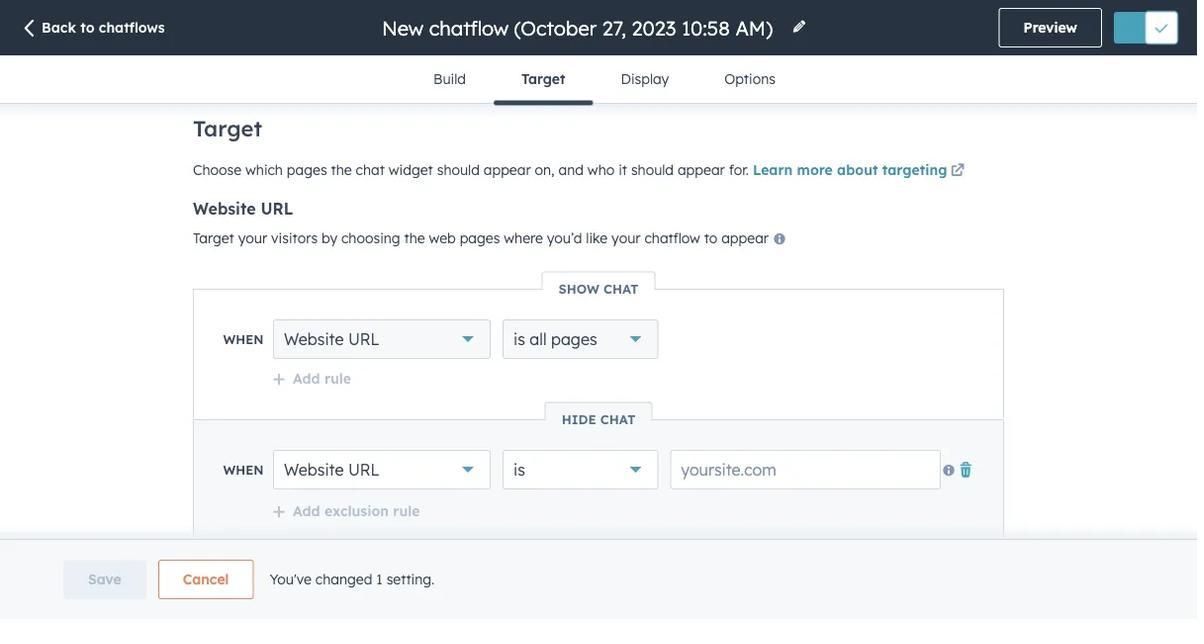 Task type: describe. For each thing, give the bounding box(es) containing it.
for.
[[729, 161, 749, 178]]

to inside button
[[80, 19, 95, 36]]

add rule
[[293, 370, 351, 387]]

targeting
[[883, 161, 948, 178]]

0 vertical spatial url
[[261, 199, 293, 219]]

1
[[376, 571, 383, 588]]

add exclusion rule button
[[272, 502, 420, 520]]

1 vertical spatial pages
[[460, 230, 500, 247]]

cancel button
[[158, 560, 254, 600]]

back to chatflows button
[[20, 18, 165, 40]]

show chat link
[[543, 281, 655, 297]]

add for add rule
[[293, 370, 320, 387]]

learn
[[753, 161, 793, 178]]

learn more about targeting link
[[753, 159, 968, 183]]

preview button
[[999, 8, 1102, 48]]

add for add exclusion rule
[[293, 502, 320, 520]]

chat for show chat
[[604, 281, 639, 297]]

about
[[837, 161, 878, 178]]

2 should from the left
[[631, 161, 674, 178]]

when for is
[[223, 462, 264, 478]]

display button
[[593, 55, 697, 103]]

url for is
[[348, 460, 380, 480]]

hide chat
[[562, 411, 636, 428]]

web
[[429, 230, 456, 247]]

it
[[619, 161, 627, 178]]

website url button for is all pages
[[273, 320, 491, 359]]

like
[[586, 230, 608, 247]]

learn more about targeting
[[753, 161, 948, 178]]

choose
[[193, 161, 242, 178]]

cancel
[[183, 571, 229, 588]]

you've changed 1 setting.
[[270, 571, 435, 588]]

is for is all pages
[[514, 330, 525, 349]]

chatflow
[[645, 230, 700, 247]]

1 your from the left
[[238, 230, 267, 247]]

website url for is all pages
[[284, 330, 380, 349]]

visitors
[[271, 230, 318, 247]]

options button
[[697, 55, 804, 103]]

is all pages button
[[503, 320, 658, 359]]

where
[[504, 230, 543, 247]]

and
[[559, 161, 584, 178]]

is all pages
[[514, 330, 597, 349]]

by
[[322, 230, 338, 247]]

show
[[559, 281, 600, 297]]

yoursite.com text field
[[670, 450, 941, 490]]

save
[[88, 571, 122, 588]]

hide chat link
[[546, 411, 652, 428]]

is button
[[503, 450, 658, 490]]

link opens in a new window image
[[951, 164, 965, 178]]

options
[[725, 70, 776, 88]]

link opens in a new window image
[[951, 159, 965, 183]]

hide
[[562, 411, 597, 428]]

all
[[530, 330, 547, 349]]

target your visitors by choosing the web pages where you'd like your chatflow to appear
[[193, 230, 773, 247]]

add exclusion rule
[[293, 502, 420, 520]]

save button
[[63, 560, 146, 600]]

preview
[[1024, 19, 1078, 36]]

more
[[797, 161, 833, 178]]

1 should from the left
[[437, 161, 480, 178]]

display
[[621, 70, 669, 88]]

chat
[[356, 161, 385, 178]]



Task type: vqa. For each thing, say whether or not it's contained in the screenshot.
"Learn more about targeting"
yes



Task type: locate. For each thing, give the bounding box(es) containing it.
2 add from the top
[[293, 502, 320, 520]]

website down choose
[[193, 199, 256, 219]]

rule
[[324, 370, 351, 387], [393, 502, 420, 520]]

0 horizontal spatial to
[[80, 19, 95, 36]]

1 vertical spatial rule
[[393, 502, 420, 520]]

pages right web
[[460, 230, 500, 247]]

appear
[[484, 161, 531, 178], [678, 161, 725, 178], [722, 230, 769, 247]]

should
[[437, 161, 480, 178], [631, 161, 674, 178]]

add
[[293, 370, 320, 387], [293, 502, 320, 520]]

0 horizontal spatial should
[[437, 161, 480, 178]]

2 website url button from the top
[[273, 450, 491, 490]]

pages right which
[[287, 161, 327, 178]]

1 vertical spatial when
[[223, 462, 264, 478]]

on,
[[535, 161, 555, 178]]

should right widget
[[437, 161, 480, 178]]

url up exclusion
[[348, 460, 380, 480]]

website url button up exclusion
[[273, 450, 491, 490]]

2 when from the top
[[223, 462, 264, 478]]

website url button for is
[[273, 450, 491, 490]]

changed
[[316, 571, 372, 588]]

website url up add exclusion rule button on the left bottom of page
[[284, 460, 380, 480]]

target up choose
[[193, 115, 262, 142]]

url up visitors
[[261, 199, 293, 219]]

pages for all
[[551, 330, 597, 349]]

1 website url button from the top
[[273, 320, 491, 359]]

2 is from the top
[[514, 460, 525, 480]]

1 horizontal spatial the
[[404, 230, 425, 247]]

your right like on the top
[[612, 230, 641, 247]]

1 vertical spatial chat
[[600, 411, 636, 428]]

back
[[42, 19, 76, 36]]

1 when from the top
[[223, 332, 264, 347]]

is
[[514, 330, 525, 349], [514, 460, 525, 480]]

website url down which
[[193, 199, 293, 219]]

pages right all
[[551, 330, 597, 349]]

target button
[[494, 55, 593, 105]]

appear left on,
[[484, 161, 531, 178]]

url
[[261, 199, 293, 219], [348, 330, 380, 349], [348, 460, 380, 480]]

website url up add rule
[[284, 330, 380, 349]]

1 vertical spatial url
[[348, 330, 380, 349]]

setting.
[[387, 571, 435, 588]]

website url for is
[[284, 460, 380, 480]]

0 horizontal spatial your
[[238, 230, 267, 247]]

target down choose
[[193, 230, 234, 247]]

navigation containing build
[[406, 55, 804, 105]]

the
[[331, 161, 352, 178], [404, 230, 425, 247]]

0 horizontal spatial the
[[331, 161, 352, 178]]

2 vertical spatial website
[[284, 460, 344, 480]]

2 horizontal spatial pages
[[551, 330, 597, 349]]

your left visitors
[[238, 230, 267, 247]]

0 vertical spatial add
[[293, 370, 320, 387]]

widget
[[389, 161, 433, 178]]

2 vertical spatial pages
[[551, 330, 597, 349]]

0 vertical spatial website url
[[193, 199, 293, 219]]

1 vertical spatial the
[[404, 230, 425, 247]]

website up add rule button
[[284, 330, 344, 349]]

None field
[[380, 14, 780, 41]]

0 vertical spatial website
[[193, 199, 256, 219]]

chat for hide chat
[[600, 411, 636, 428]]

1 add from the top
[[293, 370, 320, 387]]

website url button
[[273, 320, 491, 359], [273, 450, 491, 490]]

is inside 'popup button'
[[514, 330, 525, 349]]

choose which pages the chat widget should appear on, and who it should appear for.
[[193, 161, 753, 178]]

0 vertical spatial website url button
[[273, 320, 491, 359]]

navigation
[[406, 55, 804, 105]]

appear left for.
[[678, 161, 725, 178]]

2 vertical spatial website url
[[284, 460, 380, 480]]

add rule button
[[272, 370, 351, 387]]

2 your from the left
[[612, 230, 641, 247]]

choosing
[[341, 230, 400, 247]]

website
[[193, 199, 256, 219], [284, 330, 344, 349], [284, 460, 344, 480]]

0 vertical spatial when
[[223, 332, 264, 347]]

is for is
[[514, 460, 525, 480]]

1 horizontal spatial pages
[[460, 230, 500, 247]]

2 vertical spatial target
[[193, 230, 234, 247]]

build
[[434, 70, 466, 88]]

1 vertical spatial target
[[193, 115, 262, 142]]

to right chatflow
[[704, 230, 718, 247]]

appear down for.
[[722, 230, 769, 247]]

1 vertical spatial add
[[293, 502, 320, 520]]

website url button up add rule
[[273, 320, 491, 359]]

to
[[80, 19, 95, 36], [704, 230, 718, 247]]

1 horizontal spatial your
[[612, 230, 641, 247]]

back to chatflows
[[42, 19, 165, 36]]

0 horizontal spatial pages
[[287, 161, 327, 178]]

website url
[[193, 199, 293, 219], [284, 330, 380, 349], [284, 460, 380, 480]]

website up add exclusion rule button on the left bottom of page
[[284, 460, 344, 480]]

1 horizontal spatial should
[[631, 161, 674, 178]]

show chat
[[559, 281, 639, 297]]

to right back
[[80, 19, 95, 36]]

the left web
[[404, 230, 425, 247]]

when for is all pages
[[223, 332, 264, 347]]

url up add rule
[[348, 330, 380, 349]]

chat
[[604, 281, 639, 297], [600, 411, 636, 428]]

your
[[238, 230, 267, 247], [612, 230, 641, 247]]

1 is from the top
[[514, 330, 525, 349]]

pages for which
[[287, 161, 327, 178]]

1 vertical spatial is
[[514, 460, 525, 480]]

1 vertical spatial website url
[[284, 330, 380, 349]]

target inside "button"
[[521, 70, 566, 88]]

should right it
[[631, 161, 674, 178]]

exclusion
[[324, 502, 389, 520]]

pages
[[287, 161, 327, 178], [460, 230, 500, 247], [551, 330, 597, 349]]

0 vertical spatial chat
[[604, 281, 639, 297]]

who
[[588, 161, 615, 178]]

which
[[245, 161, 283, 178]]

when
[[223, 332, 264, 347], [223, 462, 264, 478]]

url for is all pages
[[348, 330, 380, 349]]

chat right hide
[[600, 411, 636, 428]]

2 vertical spatial url
[[348, 460, 380, 480]]

0 vertical spatial rule
[[324, 370, 351, 387]]

1 vertical spatial website
[[284, 330, 344, 349]]

1 vertical spatial to
[[704, 230, 718, 247]]

website for is all pages
[[284, 330, 344, 349]]

website for is
[[284, 460, 344, 480]]

1 horizontal spatial to
[[704, 230, 718, 247]]

0 vertical spatial the
[[331, 161, 352, 178]]

chat right show
[[604, 281, 639, 297]]

1 horizontal spatial rule
[[393, 502, 420, 520]]

pages inside is all pages 'popup button'
[[551, 330, 597, 349]]

you'd
[[547, 230, 582, 247]]

is inside popup button
[[514, 460, 525, 480]]

build button
[[406, 55, 494, 103]]

target up on,
[[521, 70, 566, 88]]

the left "chat"
[[331, 161, 352, 178]]

0 horizontal spatial rule
[[324, 370, 351, 387]]

0 vertical spatial pages
[[287, 161, 327, 178]]

you've
[[270, 571, 312, 588]]

target
[[521, 70, 566, 88], [193, 115, 262, 142], [193, 230, 234, 247]]

1 vertical spatial website url button
[[273, 450, 491, 490]]

0 vertical spatial is
[[514, 330, 525, 349]]

0 vertical spatial target
[[521, 70, 566, 88]]

0 vertical spatial to
[[80, 19, 95, 36]]

chatflows
[[99, 19, 165, 36]]



